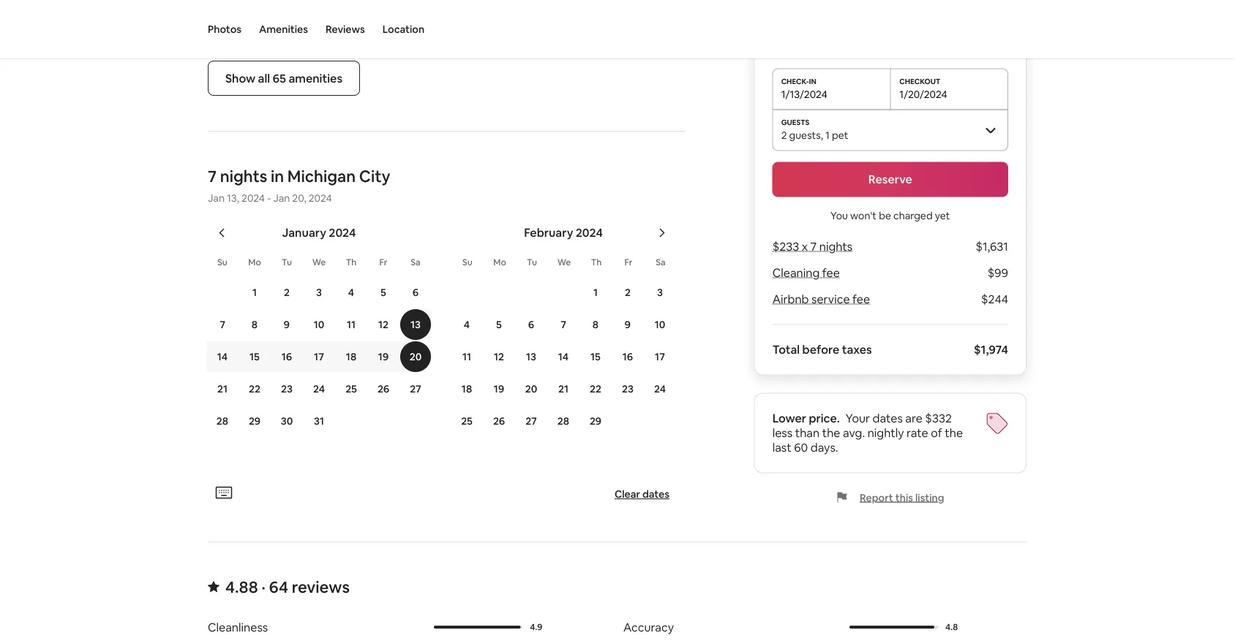 Task type: describe. For each thing, give the bounding box(es) containing it.
$1,631
[[976, 239, 1008, 254]]

2 button for january 2024
[[271, 277, 303, 308]]

1 10 button from the left
[[303, 310, 335, 340]]

7 nights in michigan city jan 13, 2024 - jan 20, 2024
[[208, 166, 390, 205]]

6 for top 6 button
[[413, 286, 419, 299]]

taxes
[[842, 343, 872, 358]]

10 for 2nd 10 button from right
[[314, 318, 324, 332]]

$1,974
[[974, 343, 1008, 358]]

0 vertical spatial 12 button
[[367, 310, 400, 340]]

28 for first 28 button from right
[[557, 415, 569, 428]]

be
[[879, 209, 891, 222]]

listing
[[915, 492, 944, 505]]

28 for 1st 28 button from left
[[217, 415, 228, 428]]

all
[[258, 71, 270, 86]]

before
[[802, 343, 840, 358]]

0 horizontal spatial fee
[[822, 266, 840, 281]]

0 vertical spatial 19
[[378, 351, 389, 364]]

lower price.
[[772, 411, 840, 426]]

1/13/2024
[[781, 88, 827, 101]]

cleanliness
[[208, 620, 268, 635]]

1 15 from the left
[[250, 351, 260, 364]]

location button
[[383, 0, 425, 59]]

1 9 button from the left
[[271, 310, 303, 340]]

guests
[[789, 129, 821, 142]]

0 horizontal spatial 5
[[381, 286, 386, 299]]

2 21 button from the left
[[547, 374, 580, 405]]

60
[[794, 441, 808, 456]]

9 for first 9 button from the left
[[284, 318, 290, 332]]

$233
[[772, 239, 799, 254]]

0 vertical spatial 6 button
[[400, 277, 432, 308]]

photos
[[208, 23, 241, 36]]

1 horizontal spatial 13
[[526, 351, 536, 364]]

0 vertical spatial 4 button
[[335, 277, 367, 308]]

less
[[772, 426, 793, 441]]

1 horizontal spatial 19 button
[[483, 374, 515, 405]]

0 horizontal spatial 20
[[410, 351, 422, 364]]

30
[[281, 415, 293, 428]]

february
[[524, 225, 573, 240]]

8 for second 8 button from right
[[252, 318, 258, 332]]

2 horizontal spatial 1
[[825, 129, 830, 142]]

report this listing button
[[836, 492, 944, 505]]

amenities
[[289, 71, 343, 86]]

1 vertical spatial 13 button
[[515, 342, 547, 373]]

won't
[[850, 209, 877, 222]]

0 horizontal spatial 5 button
[[367, 277, 400, 308]]

pets allowed
[[237, 15, 305, 30]]

1 17 from the left
[[314, 351, 324, 364]]

1 button for january 2024
[[239, 277, 271, 308]]

4.8
[[945, 622, 958, 633]]

this
[[895, 492, 913, 505]]

31
[[314, 415, 324, 428]]

23 for 1st the 23 'button'
[[281, 383, 293, 396]]

clear dates
[[615, 488, 670, 501]]

2024 right january
[[329, 225, 356, 240]]

show all 65 amenities button
[[208, 61, 360, 96]]

january
[[282, 225, 326, 240]]

1 horizontal spatial 19
[[494, 383, 504, 396]]

4 for top 4 button
[[348, 286, 354, 299]]

1 mo from the left
[[248, 257, 261, 268]]

4.9
[[530, 622, 542, 633]]

1 vertical spatial fee
[[853, 292, 870, 307]]

report this listing
[[860, 492, 944, 505]]

location
[[383, 23, 425, 36]]

reserve button
[[772, 162, 1008, 197]]

10 for 2nd 10 button from left
[[655, 318, 665, 332]]

1 fr from the left
[[379, 257, 387, 268]]

last
[[772, 441, 792, 456]]

8 for second 8 button from left
[[593, 318, 599, 332]]

than
[[795, 426, 820, 441]]

2 su from the left
[[463, 257, 473, 268]]

$332
[[925, 411, 952, 426]]

2 button for february 2024
[[612, 277, 644, 308]]

2 tu from the left
[[527, 257, 537, 268]]

michigan
[[287, 166, 356, 187]]

amenities
[[259, 23, 308, 36]]

your dates are $332 less than the avg. nightly rate of the last 60 days.
[[772, 411, 963, 456]]

$233 x 7 nights button
[[772, 239, 853, 254]]

,
[[821, 129, 823, 142]]

1 28 button from the left
[[206, 406, 239, 437]]

2 guests , 1 pet
[[781, 129, 848, 142]]

-
[[267, 192, 271, 205]]

nightly
[[868, 426, 904, 441]]

clear
[[615, 488, 640, 501]]

11 for top 11 button
[[347, 318, 356, 332]]

january 2024
[[282, 225, 356, 240]]

2024 left -
[[241, 192, 265, 205]]

4.88 · 64 reviews
[[225, 577, 350, 598]]

1 horizontal spatial 25 button
[[451, 406, 483, 437]]

of
[[931, 426, 942, 441]]

1 horizontal spatial 20
[[525, 383, 537, 396]]

price.
[[809, 411, 840, 426]]

0 vertical spatial 13
[[411, 318, 421, 332]]

1 vertical spatial 18 button
[[451, 374, 483, 405]]

show
[[225, 71, 256, 86]]

2 jan from the left
[[273, 192, 290, 205]]

13,
[[227, 192, 239, 205]]

2 15 button from the left
[[580, 342, 612, 373]]

avg.
[[843, 426, 865, 441]]

charged
[[893, 209, 933, 222]]

1 vertical spatial 5 button
[[483, 310, 515, 340]]

2 29 button from the left
[[580, 406, 612, 437]]

2 16 button from the left
[[612, 342, 644, 373]]

cleaning fee button
[[772, 266, 840, 281]]

cleaning
[[772, 266, 820, 281]]

service
[[812, 292, 850, 307]]

1 for february 2024
[[593, 286, 598, 299]]

airbnb
[[772, 292, 809, 307]]

$244
[[981, 292, 1008, 307]]

3 button for january 2024
[[303, 277, 335, 308]]

yet
[[935, 209, 950, 222]]

22 for second "22" button
[[590, 383, 601, 396]]

31 button
[[303, 406, 335, 437]]

1 vertical spatial 6 button
[[515, 310, 547, 340]]

1 29 button from the left
[[239, 406, 271, 437]]

1 vertical spatial 5
[[496, 318, 502, 332]]

2 14 button from the left
[[547, 342, 580, 373]]

reviews button
[[326, 0, 365, 59]]

1 vertical spatial 20 button
[[515, 374, 547, 405]]

2 15 from the left
[[591, 351, 601, 364]]

7 inside 7 nights in michigan city jan 13, 2024 - jan 20, 2024
[[208, 166, 217, 187]]

0 vertical spatial 27 button
[[400, 374, 432, 405]]

·
[[261, 577, 266, 598]]

in
[[271, 166, 284, 187]]

total before taxes
[[772, 343, 872, 358]]

0 vertical spatial 12
[[378, 318, 389, 332]]

0 horizontal spatial 20 button
[[400, 342, 432, 373]]

4.88
[[225, 577, 258, 598]]

1 vertical spatial nights
[[819, 239, 853, 254]]

nights inside 7 nights in michigan city jan 13, 2024 - jan 20, 2024
[[220, 166, 267, 187]]

are
[[905, 411, 923, 426]]

0 vertical spatial 18 button
[[335, 342, 367, 373]]

21 for 2nd the 21 button from the right
[[217, 383, 228, 396]]

2 28 button from the left
[[547, 406, 580, 437]]

1 horizontal spatial 27
[[526, 415, 537, 428]]

0 vertical spatial 11 button
[[335, 310, 367, 340]]

total
[[772, 343, 800, 358]]

lower
[[772, 411, 806, 426]]

0 horizontal spatial 27
[[410, 383, 421, 396]]

reviews
[[326, 23, 365, 36]]

pet
[[832, 129, 848, 142]]

1 horizontal spatial 4 button
[[451, 310, 483, 340]]

2 horizontal spatial 2
[[781, 129, 787, 142]]

$233 x 7 nights
[[772, 239, 853, 254]]

22 for 2nd "22" button from right
[[249, 383, 260, 396]]

2 for february 2024
[[625, 286, 631, 299]]

2024 right 20,
[[309, 192, 332, 205]]

report
[[860, 492, 893, 505]]

reviews
[[292, 577, 350, 598]]

$99
[[988, 266, 1008, 281]]

1 sa from the left
[[411, 257, 421, 268]]

clear dates button
[[609, 482, 675, 507]]

allowed
[[263, 15, 305, 30]]

you won't be charged yet
[[831, 209, 950, 222]]

1/20/2024
[[900, 88, 947, 101]]



Task type: vqa. For each thing, say whether or not it's contained in the screenshot.


Task type: locate. For each thing, give the bounding box(es) containing it.
th down february 2024
[[591, 257, 602, 268]]

2 1 button from the left
[[580, 277, 612, 308]]

1 horizontal spatial 5
[[496, 318, 502, 332]]

1 3 from the left
[[316, 286, 322, 299]]

airbnb service fee
[[772, 292, 870, 307]]

1 the from the left
[[822, 426, 840, 441]]

1 su from the left
[[217, 257, 228, 268]]

0 horizontal spatial 13 button
[[400, 310, 432, 340]]

14 button
[[206, 342, 239, 373], [547, 342, 580, 373]]

1 vertical spatial 6
[[528, 318, 534, 332]]

2 2 button from the left
[[612, 277, 644, 308]]

1 21 button from the left
[[206, 374, 239, 405]]

2 9 button from the left
[[612, 310, 644, 340]]

1 we from the left
[[312, 257, 326, 268]]

20
[[410, 351, 422, 364], [525, 383, 537, 396]]

1 horizontal spatial dates
[[873, 411, 903, 426]]

27
[[410, 383, 421, 396], [526, 415, 537, 428]]

the
[[822, 426, 840, 441], [945, 426, 963, 441]]

dates left are
[[873, 411, 903, 426]]

1 horizontal spatial mo
[[493, 257, 506, 268]]

0 horizontal spatial 23
[[281, 383, 293, 396]]

0 vertical spatial 4
[[348, 286, 354, 299]]

5 button
[[367, 277, 400, 308], [483, 310, 515, 340]]

1 14 button from the left
[[206, 342, 239, 373]]

2 9 from the left
[[625, 318, 631, 332]]

1 24 button from the left
[[303, 374, 335, 405]]

0 horizontal spatial 26 button
[[367, 374, 400, 405]]

1 29 from the left
[[249, 415, 261, 428]]

1 vertical spatial 12
[[494, 351, 504, 364]]

25 button
[[335, 374, 367, 405], [451, 406, 483, 437]]

1 horizontal spatial 20 button
[[515, 374, 547, 405]]

0 horizontal spatial 22 button
[[239, 374, 271, 405]]

dates
[[873, 411, 903, 426], [642, 488, 670, 501]]

1 horizontal spatial 2 button
[[612, 277, 644, 308]]

2 3 from the left
[[657, 286, 663, 299]]

1 16 from the left
[[282, 351, 292, 364]]

2 sa from the left
[[656, 257, 666, 268]]

2 24 button from the left
[[644, 374, 676, 405]]

1 vertical spatial 11 button
[[451, 342, 483, 373]]

sa
[[411, 257, 421, 268], [656, 257, 666, 268]]

0 vertical spatial 19 button
[[367, 342, 400, 373]]

1 16 button from the left
[[271, 342, 303, 373]]

0 horizontal spatial 9
[[284, 318, 290, 332]]

dates right clear
[[642, 488, 670, 501]]

2 28 from the left
[[557, 415, 569, 428]]

1 vertical spatial 27
[[526, 415, 537, 428]]

2 7 button from the left
[[547, 310, 580, 340]]

0 horizontal spatial th
[[346, 257, 357, 268]]

1 horizontal spatial 7 button
[[547, 310, 580, 340]]

days.
[[811, 441, 838, 456]]

1 horizontal spatial 3 button
[[644, 277, 676, 308]]

1 for january 2024
[[252, 286, 257, 299]]

11
[[347, 318, 356, 332], [462, 351, 471, 364]]

2 mo from the left
[[493, 257, 506, 268]]

airbnb service fee button
[[772, 292, 870, 307]]

1 horizontal spatial 18 button
[[451, 374, 483, 405]]

21
[[217, 383, 228, 396], [558, 383, 569, 396]]

1 horizontal spatial 9 button
[[612, 310, 644, 340]]

2 22 from the left
[[590, 383, 601, 396]]

1 horizontal spatial 6
[[528, 318, 534, 332]]

2 23 button from the left
[[612, 374, 644, 405]]

0 horizontal spatial the
[[822, 426, 840, 441]]

2 14 from the left
[[558, 351, 569, 364]]

26
[[377, 383, 389, 396], [493, 415, 505, 428]]

1 14 from the left
[[217, 351, 228, 364]]

1 tu from the left
[[282, 257, 292, 268]]

amenities button
[[259, 0, 308, 59]]

26 for 26 button to the top
[[377, 383, 389, 396]]

9 for second 9 button from left
[[625, 318, 631, 332]]

1 22 button from the left
[[239, 374, 271, 405]]

1 vertical spatial 4
[[464, 318, 470, 332]]

1 8 button from the left
[[239, 310, 271, 340]]

1 vertical spatial 20
[[525, 383, 537, 396]]

0 horizontal spatial 21
[[217, 383, 228, 396]]

photos button
[[208, 0, 241, 59]]

24
[[313, 383, 325, 396], [654, 383, 666, 396]]

1
[[825, 129, 830, 142], [252, 286, 257, 299], [593, 286, 598, 299]]

we down the january 2024 on the left
[[312, 257, 326, 268]]

2 fr from the left
[[625, 257, 633, 268]]

1 horizontal spatial 21 button
[[547, 374, 580, 405]]

0 horizontal spatial 11 button
[[335, 310, 367, 340]]

your
[[846, 411, 870, 426]]

0 vertical spatial 5
[[381, 286, 386, 299]]

city
[[359, 166, 390, 187]]

1 7 button from the left
[[206, 310, 239, 340]]

we
[[312, 257, 326, 268], [557, 257, 571, 268]]

0 horizontal spatial 16
[[282, 351, 292, 364]]

15 button
[[239, 342, 271, 373], [580, 342, 612, 373]]

1 horizontal spatial 14
[[558, 351, 569, 364]]

4
[[348, 286, 354, 299], [464, 318, 470, 332]]

2 for january 2024
[[284, 286, 290, 299]]

65
[[273, 71, 286, 86]]

accuracy
[[623, 620, 674, 635]]

3 button for february 2024
[[644, 277, 676, 308]]

1 21 from the left
[[217, 383, 228, 396]]

2 23 from the left
[[622, 383, 634, 396]]

14 for 1st 14 'button' from left
[[217, 351, 228, 364]]

1 th from the left
[[346, 257, 357, 268]]

1 1 button from the left
[[239, 277, 271, 308]]

0 horizontal spatial 25
[[345, 383, 357, 396]]

1 vertical spatial 25
[[461, 415, 473, 428]]

25
[[345, 383, 357, 396], [461, 415, 473, 428]]

jan right -
[[273, 192, 290, 205]]

jan
[[208, 192, 225, 205], [273, 192, 290, 205]]

2 button
[[271, 277, 303, 308], [612, 277, 644, 308]]

nights up 13,
[[220, 166, 267, 187]]

pets
[[237, 15, 261, 30]]

21 for first the 21 button from right
[[558, 383, 569, 396]]

9 button
[[271, 310, 303, 340], [612, 310, 644, 340]]

1 vertical spatial 12 button
[[483, 342, 515, 373]]

4 for the right 4 button
[[464, 318, 470, 332]]

dates inside your dates are $332 less than the avg. nightly rate of the last 60 days.
[[873, 411, 903, 426]]

2 th from the left
[[591, 257, 602, 268]]

1 horizontal spatial 21
[[558, 383, 569, 396]]

1 horizontal spatial 27 button
[[515, 406, 547, 437]]

fee up service
[[822, 266, 840, 281]]

0 horizontal spatial 1 button
[[239, 277, 271, 308]]

0 horizontal spatial dates
[[642, 488, 670, 501]]

0 horizontal spatial 26
[[377, 383, 389, 396]]

11 button
[[335, 310, 367, 340], [451, 342, 483, 373]]

1 horizontal spatial 3
[[657, 286, 663, 299]]

2 16 from the left
[[623, 351, 633, 364]]

0 horizontal spatial 1
[[252, 286, 257, 299]]

1 button for february 2024
[[580, 277, 612, 308]]

3 for february 2024
[[657, 286, 663, 299]]

2 we from the left
[[557, 257, 571, 268]]

8 button
[[239, 310, 271, 340], [580, 310, 612, 340]]

2 the from the left
[[945, 426, 963, 441]]

2 8 from the left
[[593, 318, 599, 332]]

show all 65 amenities
[[225, 71, 343, 86]]

0 horizontal spatial mo
[[248, 257, 261, 268]]

0 horizontal spatial 28
[[217, 415, 228, 428]]

0 horizontal spatial nights
[[220, 166, 267, 187]]

0 vertical spatial 26 button
[[367, 374, 400, 405]]

1 28 from the left
[[217, 415, 228, 428]]

9
[[284, 318, 290, 332], [625, 318, 631, 332]]

64
[[269, 577, 288, 598]]

february 2024
[[524, 225, 603, 240]]

tu down january
[[282, 257, 292, 268]]

1 horizontal spatial sa
[[656, 257, 666, 268]]

17
[[314, 351, 324, 364], [655, 351, 665, 364]]

cleaning fee
[[772, 266, 840, 281]]

1 horizontal spatial fee
[[853, 292, 870, 307]]

3 button
[[303, 277, 335, 308], [644, 277, 676, 308]]

1 button
[[239, 277, 271, 308], [580, 277, 612, 308]]

1 17 button from the left
[[303, 342, 335, 373]]

1 horizontal spatial 28 button
[[547, 406, 580, 437]]

27 button
[[400, 374, 432, 405], [515, 406, 547, 437]]

0 horizontal spatial 10
[[314, 318, 324, 332]]

2 8 button from the left
[[580, 310, 612, 340]]

1 3 button from the left
[[303, 277, 335, 308]]

jan left 13,
[[208, 192, 225, 205]]

fee right service
[[853, 292, 870, 307]]

4.8 out of 5.0 image
[[849, 627, 938, 629], [849, 627, 935, 629]]

19 button
[[367, 342, 400, 373], [483, 374, 515, 405]]

14
[[217, 351, 228, 364], [558, 351, 569, 364]]

1 horizontal spatial 17
[[655, 351, 665, 364]]

1 8 from the left
[[252, 318, 258, 332]]

0 horizontal spatial tu
[[282, 257, 292, 268]]

0 horizontal spatial 14
[[217, 351, 228, 364]]

2 3 button from the left
[[644, 277, 676, 308]]

4.9 out of 5.0 image
[[434, 627, 523, 629], [434, 627, 521, 629]]

1 23 button from the left
[[271, 374, 303, 405]]

1 horizontal spatial 1
[[593, 286, 598, 299]]

1 jan from the left
[[208, 192, 225, 205]]

1 vertical spatial 26 button
[[483, 406, 515, 437]]

1 horizontal spatial we
[[557, 257, 571, 268]]

0 vertical spatial 27
[[410, 383, 421, 396]]

1 horizontal spatial 23
[[622, 383, 634, 396]]

1 vertical spatial 19
[[494, 383, 504, 396]]

2 21 from the left
[[558, 383, 569, 396]]

20,
[[292, 192, 306, 205]]

0 horizontal spatial 19 button
[[367, 342, 400, 373]]

1 horizontal spatial 15
[[591, 351, 601, 364]]

0 horizontal spatial 7 button
[[206, 310, 239, 340]]

1 9 from the left
[[284, 318, 290, 332]]

26 for bottom 26 button
[[493, 415, 505, 428]]

the right of
[[945, 426, 963, 441]]

18 for bottom 18 button
[[462, 383, 472, 396]]

0 horizontal spatial 15
[[250, 351, 260, 364]]

22 button
[[239, 374, 271, 405], [580, 374, 612, 405]]

rate
[[907, 426, 928, 441]]

th down the january 2024 on the left
[[346, 257, 357, 268]]

2 24 from the left
[[654, 383, 666, 396]]

11 for the rightmost 11 button
[[462, 351, 471, 364]]

0 horizontal spatial 10 button
[[303, 310, 335, 340]]

0 horizontal spatial 17 button
[[303, 342, 335, 373]]

16 button
[[271, 342, 303, 373], [612, 342, 644, 373]]

1 vertical spatial 4 button
[[451, 310, 483, 340]]

0 horizontal spatial 11
[[347, 318, 356, 332]]

x
[[802, 239, 808, 254]]

0 vertical spatial 26
[[377, 383, 389, 396]]

1 horizontal spatial jan
[[273, 192, 290, 205]]

2 29 from the left
[[590, 415, 602, 428]]

nights
[[220, 166, 267, 187], [819, 239, 853, 254]]

0 horizontal spatial 24
[[313, 383, 325, 396]]

1 2 button from the left
[[271, 277, 303, 308]]

23 for 2nd the 23 'button' from the left
[[622, 383, 634, 396]]

7 button
[[206, 310, 239, 340], [547, 310, 580, 340]]

0 horizontal spatial fr
[[379, 257, 387, 268]]

1 horizontal spatial th
[[591, 257, 602, 268]]

1 15 button from the left
[[239, 342, 271, 373]]

1 horizontal spatial 11 button
[[451, 342, 483, 373]]

fee
[[822, 266, 840, 281], [853, 292, 870, 307]]

8
[[252, 318, 258, 332], [593, 318, 599, 332]]

you
[[831, 209, 848, 222]]

2 10 from the left
[[655, 318, 665, 332]]

1 horizontal spatial 2
[[625, 286, 631, 299]]

2 22 button from the left
[[580, 374, 612, 405]]

29 button
[[239, 406, 271, 437], [580, 406, 612, 437]]

tu down february on the left of page
[[527, 257, 537, 268]]

0 horizontal spatial 19
[[378, 351, 389, 364]]

21 button
[[206, 374, 239, 405], [547, 374, 580, 405]]

12 button
[[367, 310, 400, 340], [483, 342, 515, 373]]

30 button
[[271, 406, 303, 437]]

1 10 from the left
[[314, 318, 324, 332]]

2024
[[241, 192, 265, 205], [309, 192, 332, 205], [329, 225, 356, 240], [576, 225, 603, 240]]

20 button
[[400, 342, 432, 373], [515, 374, 547, 405]]

3 for january 2024
[[316, 286, 322, 299]]

1 22 from the left
[[249, 383, 260, 396]]

the left avg.
[[822, 426, 840, 441]]

0 vertical spatial 6
[[413, 286, 419, 299]]

nights right 'x'
[[819, 239, 853, 254]]

14 for first 14 'button' from the right
[[558, 351, 569, 364]]

18 for 18 button to the top
[[346, 351, 356, 364]]

6 for 6 button to the bottom
[[528, 318, 534, 332]]

0 horizontal spatial 12 button
[[367, 310, 400, 340]]

1 horizontal spatial 29 button
[[580, 406, 612, 437]]

2 17 from the left
[[655, 351, 665, 364]]

6
[[413, 286, 419, 299], [528, 318, 534, 332]]

1 horizontal spatial 22 button
[[580, 374, 612, 405]]

2 17 button from the left
[[644, 342, 676, 373]]

2 10 button from the left
[[644, 310, 676, 340]]

1 24 from the left
[[313, 383, 325, 396]]

calendar application
[[190, 209, 1177, 482]]

1 vertical spatial 27 button
[[515, 406, 547, 437]]

dates for clear
[[642, 488, 670, 501]]

dates for your
[[873, 411, 903, 426]]

2024 right february on the left of page
[[576, 225, 603, 240]]

22
[[249, 383, 260, 396], [590, 383, 601, 396]]

1 horizontal spatial 12
[[494, 351, 504, 364]]

1 23 from the left
[[281, 383, 293, 396]]

1 vertical spatial 26
[[493, 415, 505, 428]]

29
[[249, 415, 261, 428], [590, 415, 602, 428]]

10
[[314, 318, 324, 332], [655, 318, 665, 332]]

we down february 2024
[[557, 257, 571, 268]]

1 horizontal spatial 16 button
[[612, 342, 644, 373]]

1 vertical spatial 18
[[462, 383, 472, 396]]

0 vertical spatial 13 button
[[400, 310, 432, 340]]

dates inside button
[[642, 488, 670, 501]]

reserve
[[868, 172, 912, 187]]

1 horizontal spatial 23 button
[[612, 374, 644, 405]]

0 vertical spatial 25 button
[[335, 374, 367, 405]]



